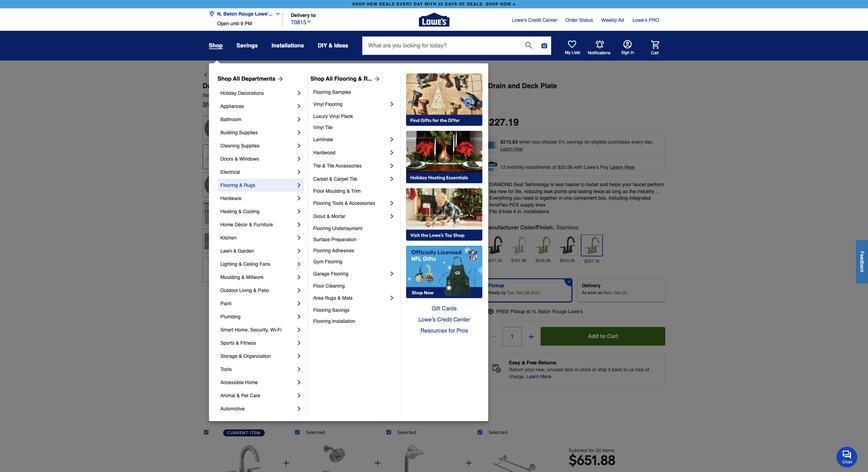 Task type: locate. For each thing, give the bounding box(es) containing it.
1 dec from the left
[[516, 291, 524, 296]]

accessible home link
[[221, 377, 296, 390]]

# right model
[[254, 93, 257, 98]]

floor inside floor cleaning link
[[313, 284, 325, 289]]

security,
[[250, 328, 269, 333]]

savings down pm
[[237, 43, 258, 49]]

0 vertical spatial with
[[473, 82, 486, 90]]

0 vertical spatial n.
[[217, 11, 222, 17]]

status
[[580, 17, 593, 23]]

$243.46
[[536, 259, 551, 264], [560, 259, 575, 264]]

0 vertical spatial vinyl
[[313, 102, 324, 107]]

2 shop from the left
[[311, 76, 325, 82]]

2 horizontal spatial as
[[623, 189, 628, 194]]

home,
[[235, 328, 249, 333]]

0 horizontal spatial you
[[514, 196, 522, 201]]

0 vertical spatial rugs
[[244, 183, 255, 188]]

1 faucets from the left
[[318, 72, 339, 78]]

1 horizontal spatial as
[[606, 189, 611, 194]]

area rugs & mats link
[[313, 292, 389, 305]]

notifications
[[588, 50, 611, 55]]

pickup up ready
[[489, 283, 504, 289]]

0 horizontal spatial pickup
[[489, 283, 504, 289]]

tools link
[[221, 363, 296, 377]]

shop for shop
[[209, 43, 223, 49]]

holiday decorations
[[221, 90, 264, 96]]

chevron down image
[[273, 11, 281, 17], [307, 19, 312, 24]]

carpet
[[313, 176, 328, 182], [334, 176, 349, 182]]

your down "free"
[[525, 368, 535, 373]]

0 horizontal spatial plus image
[[282, 460, 291, 468]]

0 vertical spatial chevron down image
[[273, 11, 281, 17]]

70815 button
[[291, 18, 312, 27]]

0 vertical spatial accessories
[[336, 163, 362, 169]]

faucet
[[448, 82, 471, 90]]

1 vertical spatial cart
[[607, 334, 618, 340]]

for inside subtotal for ( 4 ) items $ 651 .88
[[589, 448, 595, 454]]

25 inside delivery as soon as mon, dec 25
[[623, 291, 628, 296]]

shop inside shop all flooring & r... link
[[311, 76, 325, 82]]

lowe's
[[419, 317, 436, 324]]

& right "lawn"
[[233, 249, 237, 254]]

cart right add
[[607, 334, 618, 340]]

bathroom
[[259, 72, 285, 78], [291, 72, 317, 78], [391, 72, 417, 78], [397, 82, 430, 90], [221, 117, 242, 122]]

1 floor from the top
[[313, 189, 325, 194]]

shop down open
[[209, 43, 223, 49]]

& inside home décor & furniture link
[[249, 222, 252, 228]]

& left cooling
[[239, 209, 242, 215]]

chat invite button image
[[837, 447, 858, 468]]

minus image
[[490, 334, 497, 341]]

credit down "gift cards" link
[[437, 317, 452, 324]]

vinyl left plank
[[329, 114, 340, 119]]

$215.83 when you choose 5% savings on eligible purchases every day. learn how
[[501, 139, 654, 152]]

lowe's credit center
[[419, 317, 470, 324]]

arrow left image
[[250, 224, 258, 232]]

& left mats
[[338, 296, 341, 301]]

is for technology
[[551, 182, 554, 188]]

bathroom inside delta trinsic stainless 4-in centerset 2-handle watersense bathroom sink faucet with drain and deck plate item # 4130955 | model # 2559-ssmpu-dst
[[397, 82, 430, 90]]

0 vertical spatial pickup
[[489, 283, 504, 289]]

learn down $215.83
[[501, 146, 513, 152]]

baton inside button
[[223, 11, 237, 17]]

of
[[553, 165, 557, 170], [646, 368, 650, 373]]

chevron right image for hardware
[[296, 195, 303, 202]]

the
[[630, 189, 636, 194]]

0 vertical spatial cart
[[651, 50, 659, 55]]

& inside sports & fitness link
[[236, 341, 239, 346]]

1 horizontal spatial pickup
[[511, 309, 525, 315]]

& inside animal & pet care link
[[237, 394, 240, 399]]

1 horizontal spatial dec
[[614, 291, 622, 296]]

supplies up cleaning supplies
[[239, 130, 258, 136]]

& left r...
[[358, 76, 362, 82]]

1 vertical spatial your
[[525, 368, 535, 373]]

1 horizontal spatial home
[[245, 380, 258, 386]]

and inside delta trinsic stainless 4-in centerset 2-handle watersense bathroom sink faucet with drain and deck plate item # 4130955 | model # 2559-ssmpu-dst
[[508, 82, 520, 90]]

preparation
[[332, 237, 357, 243]]

baton up open until 9 pm
[[223, 11, 237, 17]]

$243.46 for venetian bronze image
[[560, 259, 575, 264]]

2 horizontal spatial for
[[589, 448, 595, 454]]

1 vertical spatial vinyl
[[329, 114, 340, 119]]

0 horizontal spatial as
[[598, 291, 603, 296]]

you down 'life,'
[[514, 196, 522, 201]]

learn down "new,"
[[527, 374, 539, 380]]

1 horizontal spatial delivery
[[582, 283, 601, 289]]

1 vertical spatial credit
[[437, 317, 452, 324]]

tools down floor moulding & trim
[[332, 201, 344, 206]]

1 horizontal spatial 25
[[623, 291, 628, 296]]

25 for delivery
[[623, 291, 628, 296]]

center for lowe's credit center
[[454, 317, 470, 324]]

luxury vinyl plank
[[313, 114, 353, 119]]

& up hardware
[[239, 183, 243, 188]]

0 horizontal spatial savings
[[237, 43, 258, 49]]

2 # from the left
[[254, 93, 257, 98]]

0 vertical spatial your
[[622, 182, 632, 188]]

center left order
[[543, 17, 558, 23]]

2 e from the top
[[860, 257, 865, 260]]

dec left 26
[[516, 291, 524, 296]]

vinyl for vinyl tile
[[313, 125, 324, 130]]

1 horizontal spatial all
[[326, 76, 333, 82]]

floor up area
[[313, 284, 325, 289]]

cleaning up area rugs & mats
[[326, 284, 345, 289]]

25 for shop
[[438, 2, 444, 7]]

0 horizontal spatial chevron down image
[[273, 11, 281, 17]]

floor inside floor moulding & trim link
[[313, 189, 325, 194]]

chevron right image for paint
[[296, 301, 303, 308]]

baton right at
[[539, 309, 551, 315]]

chevron right image for flooring tools & accessories
[[389, 200, 396, 207]]

2 vertical spatial for
[[589, 448, 595, 454]]

chevron right image for animal & pet care
[[296, 393, 303, 400]]

tools down storage
[[221, 367, 232, 373]]

0 horizontal spatial shop
[[353, 2, 366, 7]]

animal & pet care
[[221, 394, 260, 399]]

rugs up hardware link
[[244, 183, 255, 188]]

to inside diamond seal technology is less hassle to install and helps your faucet perform like new for life, reducing leak points and lasting twice as long as the industry standard
[[581, 182, 585, 188]]

industry
[[638, 189, 655, 194]]

and up twice
[[600, 182, 608, 188]]

officially licensed n f l gifts. shop now. image
[[406, 246, 483, 299]]

0 vertical spatial rouge
[[239, 11, 254, 17]]

1 vertical spatial rugs
[[325, 296, 336, 301]]

plus image
[[282, 460, 291, 468], [374, 460, 382, 468], [465, 460, 473, 468]]

1 horizontal spatial faucets
[[432, 72, 452, 78]]

tile & tile accessories
[[313, 163, 362, 169]]

1 vertical spatial delivery
[[582, 283, 601, 289]]

1 vertical spatial of
[[646, 368, 650, 373]]

0 vertical spatial baton
[[223, 11, 237, 17]]

0 vertical spatial floor
[[313, 189, 325, 194]]

e up b on the bottom right
[[860, 257, 865, 260]]

hardwood link
[[313, 146, 389, 160]]

2 dec from the left
[[614, 291, 622, 296]]

shop for shop all departments
[[218, 76, 232, 82]]

2 shop from the left
[[486, 2, 499, 7]]

0 horizontal spatial n.
[[217, 11, 222, 17]]

back to results link
[[203, 71, 253, 79]]

1 horizontal spatial learn
[[527, 374, 539, 380]]

0 vertical spatial credit
[[529, 17, 542, 23]]

to inside button
[[601, 334, 606, 340]]

25 right mon,
[[623, 291, 628, 296]]

for left (
[[589, 448, 595, 454]]

1 horizontal spatial plus image
[[374, 460, 382, 468]]

1 vertical spatial chevron down image
[[307, 19, 312, 24]]

vinyl up 'luxury'
[[313, 102, 324, 107]]

dec right mon,
[[614, 291, 622, 296]]

to
[[311, 12, 316, 18], [226, 72, 231, 78], [581, 182, 585, 188], [601, 334, 606, 340], [624, 368, 628, 373]]

center up pros
[[454, 317, 470, 324]]

n.
[[217, 11, 222, 17], [532, 309, 537, 315]]

1 horizontal spatial you
[[532, 139, 540, 145]]

1 vertical spatial 25
[[623, 291, 628, 296]]

pet
[[241, 394, 249, 399]]

resources for pros
[[421, 328, 468, 335]]

$ left (
[[569, 453, 577, 469]]

subtotal
[[569, 448, 588, 454]]

sports & fitness link
[[221, 337, 296, 350]]

0 horizontal spatial #
[[213, 93, 216, 98]]

diamond seal technology is less hassle to install and helps your faucet perform like new for life, reducing leak points and lasting twice as long as the industry standard
[[490, 182, 665, 201]]

decorations
[[238, 90, 264, 96]]

accessories down trim
[[349, 201, 375, 206]]

supplies up windows
[[241, 143, 260, 149]]

floor down carpet & carpet tile in the top of the page
[[313, 189, 325, 194]]

how
[[514, 146, 523, 152]]

faucet
[[633, 182, 646, 188]]

flooring samples link
[[313, 87, 396, 98]]

free
[[527, 361, 537, 366]]

garden
[[238, 249, 254, 254]]

None search field
[[362, 36, 552, 61]]

1 horizontal spatial cart
[[651, 50, 659, 55]]

to inside the easy & free returns return your new, unused item in-store or ship it back to us free of charge.
[[624, 368, 628, 373]]

chevron right image
[[296, 90, 303, 97], [296, 103, 303, 110], [296, 116, 303, 123], [296, 143, 303, 149], [296, 156, 303, 163], [296, 195, 303, 202], [296, 208, 303, 215], [389, 213, 396, 220], [296, 248, 303, 255], [296, 261, 303, 268], [389, 271, 396, 278], [389, 295, 396, 302], [296, 314, 303, 321], [296, 406, 303, 413]]

flooring savings link
[[313, 305, 396, 316]]

for
[[508, 189, 514, 194], [449, 328, 455, 335], [589, 448, 595, 454]]

0 horizontal spatial arrow right image
[[276, 76, 284, 83]]

credit inside lowe's credit center link
[[437, 317, 452, 324]]

chevron right image for vinyl flooring
[[389, 101, 396, 108]]

1 horizontal spatial cleaning
[[326, 284, 345, 289]]

0 horizontal spatial $
[[484, 117, 489, 128]]

faucets up 2-
[[318, 72, 339, 78]]

0 horizontal spatial all
[[233, 76, 240, 82]]

& inside carpet & carpet tile link
[[329, 176, 333, 182]]

0 vertical spatial center
[[543, 17, 558, 23]]

delivery up soon
[[582, 283, 601, 289]]

1 vertical spatial shop
[[203, 102, 216, 108]]

0 horizontal spatial stainless
[[246, 82, 276, 90]]

shop new deals every day with 25 days of deals. shop now >
[[353, 2, 516, 7]]

lowe's left pay
[[584, 165, 599, 170]]

flooring installation link
[[313, 316, 396, 327]]

2 faucets from the left
[[432, 72, 452, 78]]

& right storage
[[239, 354, 242, 360]]

4.5 stars image
[[236, 102, 268, 108], [238, 102, 243, 108]]

2 plus image from the left
[[374, 460, 382, 468]]

1 horizontal spatial tools
[[332, 201, 344, 206]]

0 horizontal spatial rugs
[[244, 183, 255, 188]]

.
[[506, 117, 508, 128]]

credit inside the lowe's credit center link
[[529, 17, 542, 23]]

0 horizontal spatial cart
[[607, 334, 618, 340]]

1 horizontal spatial $
[[569, 453, 577, 469]]

arrow right image inside shop all flooring & r... link
[[372, 76, 381, 83]]

find gifts for the diyer. image
[[406, 74, 483, 126]]

delivery up 70815
[[291, 12, 310, 18]]

2 carpet from the left
[[334, 176, 349, 182]]

2 horizontal spatial and
[[600, 182, 608, 188]]

floor for floor moulding & trim
[[313, 189, 325, 194]]

for for subtotal for ( 4 ) items $ 651 .88
[[589, 448, 595, 454]]

0 horizontal spatial rouge
[[239, 11, 254, 17]]

arrow right image inside shop all departments link
[[276, 76, 284, 83]]

$243.46 for "champagne bronze" image
[[536, 259, 551, 264]]

hole
[[503, 209, 512, 215]]

visit the lowe's toy shop. image
[[406, 189, 483, 241]]

& inside "lawn & garden" link
[[233, 249, 237, 254]]

& left "free"
[[522, 361, 525, 366]]

pickup left at
[[511, 309, 525, 315]]

title image
[[204, 146, 226, 168], [204, 203, 226, 224], [204, 231, 226, 253]]

heads
[[368, 72, 385, 78]]

delta up the item
[[203, 82, 220, 90]]

shop for shop delta
[[203, 102, 216, 108]]

store
[[581, 368, 591, 373]]

lowe's left pro
[[633, 17, 648, 23]]

& inside bathroom faucets & shower heads link
[[341, 72, 345, 78]]

1 $243.46 from the left
[[536, 259, 551, 264]]

1 vertical spatial with
[[574, 165, 583, 170]]

ship
[[598, 368, 607, 373]]

0 horizontal spatial for
[[449, 328, 455, 335]]

0 horizontal spatial shop
[[218, 76, 232, 82]]

0 vertical spatial moulding
[[326, 189, 346, 194]]

with left drain
[[473, 82, 486, 90]]

to for add
[[601, 334, 606, 340]]

0 horizontal spatial credit
[[437, 317, 452, 324]]

2 floor from the top
[[313, 284, 325, 289]]

chevron right image
[[389, 101, 396, 108], [296, 129, 303, 136], [389, 136, 396, 143], [389, 149, 396, 156], [389, 163, 396, 170], [296, 169, 303, 176], [389, 176, 396, 183], [296, 182, 303, 189], [389, 200, 396, 207], [296, 222, 303, 229], [296, 235, 303, 242], [296, 274, 303, 281], [296, 287, 303, 294], [296, 301, 303, 308], [296, 327, 303, 334], [296, 340, 303, 347], [296, 353, 303, 360], [296, 367, 303, 373], [296, 380, 303, 387], [296, 393, 303, 400]]

0 vertical spatial delivery
[[291, 12, 310, 18]]

0 vertical spatial $
[[484, 117, 489, 128]]

lowe's home improvement lists image
[[568, 40, 576, 49]]

lowe's home improvement account image
[[624, 40, 632, 49]]

& left millwork
[[242, 275, 245, 281]]

$ left .
[[484, 117, 489, 128]]

2 $243.46 from the left
[[560, 259, 575, 264]]

chevron right image for lawn & garden
[[296, 248, 303, 255]]

home up kitchen
[[221, 222, 233, 228]]

rouge right at
[[553, 309, 567, 315]]

1 vertical spatial delta
[[217, 102, 230, 108]]

& left 'pet'
[[237, 394, 240, 399]]

luxury vinyl plank link
[[313, 111, 396, 122]]

for inside diamond seal technology is less hassle to install and helps your faucet perform like new for life, reducing leak points and lasting twice as long as the industry standard
[[508, 189, 514, 194]]

1 title image from the top
[[204, 146, 226, 168]]

& left ceiling
[[239, 262, 242, 267]]

1 all from the left
[[233, 76, 240, 82]]

bathroom right heads at the top of the page
[[391, 72, 417, 78]]

lowe's pro link
[[633, 17, 660, 24]]

0 horizontal spatial home
[[221, 222, 233, 228]]

vinyl flooring link
[[313, 98, 389, 111]]

shop left 2-
[[311, 76, 325, 82]]

n. baton rouge lowe'...
[[217, 11, 273, 17]]

1 horizontal spatial rugs
[[325, 296, 336, 301]]

0 vertical spatial cleaning
[[221, 143, 240, 149]]

chevron right image for accessible home
[[296, 380, 303, 387]]

chevron right image for lighting & ceiling fans
[[296, 261, 303, 268]]

chevron down image left delivery to
[[273, 11, 281, 17]]

shop inside shop all departments link
[[218, 76, 232, 82]]

is left less
[[551, 182, 554, 188]]

1 vertical spatial cleaning
[[326, 284, 345, 289]]

life,
[[515, 189, 523, 194]]

diy
[[318, 43, 327, 49]]

savings button
[[237, 40, 258, 52]]

delta down 4130955
[[217, 102, 230, 108]]

# right the item
[[213, 93, 216, 98]]

outdoor living & patio link
[[221, 284, 296, 298]]

chevron right image for kitchen
[[296, 235, 303, 242]]

moulding up outdoor
[[221, 275, 240, 281]]

rouge
[[239, 11, 254, 17], [553, 309, 567, 315]]

rouge up pm
[[239, 11, 254, 17]]

arrow right image
[[276, 76, 284, 83], [372, 76, 381, 83], [443, 224, 451, 232]]

delivery inside delivery as soon as mon, dec 25
[[582, 283, 601, 289]]

rugs inside "link"
[[325, 296, 336, 301]]

rugs right area
[[325, 296, 336, 301]]

your inside diamond seal technology is less hassle to install and helps your faucet perform like new for life, reducing leak points and lasting twice as long as the industry standard
[[622, 182, 632, 188]]

garage flooring link
[[313, 268, 389, 281]]

lawn & garden link
[[221, 245, 296, 258]]

0 vertical spatial you
[[532, 139, 540, 145]]

2 all from the left
[[326, 76, 333, 82]]

$243.46 down "champagne bronze" image
[[536, 259, 551, 264]]

in inside everything you need is together in one convenient box, including integrated innoflex pex supply lines fits 3-hole 4 in. installations
[[559, 196, 563, 201]]

& right doors
[[235, 156, 238, 162]]

1 horizontal spatial in
[[559, 196, 563, 201]]

as right soon
[[598, 291, 603, 296]]

heart outline image
[[292, 101, 301, 109]]

chevron right image for sports & fitness
[[296, 340, 303, 347]]

1 vertical spatial baton
[[539, 309, 551, 315]]

as left long at top right
[[606, 189, 611, 194]]

1 horizontal spatial baton
[[539, 309, 551, 315]]

delta
[[203, 82, 220, 90], [217, 102, 230, 108]]

0 vertical spatial bathroom link
[[259, 71, 285, 79]]

shop left new on the left of the page
[[353, 2, 366, 7]]

supply
[[521, 202, 535, 208]]

and
[[508, 82, 520, 90], [600, 182, 608, 188], [569, 189, 577, 194]]

chevron right image for flooring & rugs
[[296, 182, 303, 189]]

camera image
[[541, 42, 548, 49]]

f e e d b a c k button
[[856, 241, 869, 284]]

home up care
[[245, 380, 258, 386]]

for left 'life,'
[[508, 189, 514, 194]]

pickup image
[[488, 309, 494, 315]]

0 horizontal spatial cleaning
[[221, 143, 240, 149]]

chevron right image for home décor & furniture
[[296, 222, 303, 229]]

in down points at the top of page
[[559, 196, 563, 201]]

floor for floor cleaning
[[313, 284, 325, 289]]

shower
[[346, 72, 366, 78]]

pickup
[[489, 283, 504, 289], [511, 309, 525, 315]]

chevron right image for appliances
[[296, 103, 303, 110]]

2 horizontal spatial learn
[[610, 165, 624, 170]]

faucets up faucet
[[432, 72, 452, 78]]

learn how button
[[501, 146, 523, 153]]

chevron right image for laminate
[[389, 136, 396, 143]]

rouge inside button
[[239, 11, 254, 17]]

chevron right image for cleaning supplies
[[296, 143, 303, 149]]

cleaning down building at the top left of page
[[221, 143, 240, 149]]

option group
[[481, 277, 669, 305]]

1 horizontal spatial 4
[[597, 448, 600, 454]]

chevron right image for hardwood
[[389, 149, 396, 156]]

chevron right image for garage flooring
[[389, 271, 396, 278]]

25 right with
[[438, 2, 444, 7]]

0 horizontal spatial 25
[[438, 2, 444, 7]]

as left the
[[623, 189, 628, 194]]

your up the
[[622, 182, 632, 188]]

2-
[[325, 82, 331, 90]]

n. right location icon
[[217, 11, 222, 17]]

2 vertical spatial learn
[[527, 374, 539, 380]]

0 horizontal spatial sink
[[418, 72, 430, 78]]

0 horizontal spatial delivery
[[291, 12, 310, 18]]

chevron right image for doors & windows
[[296, 156, 303, 163]]

you right when
[[532, 139, 540, 145]]

& right décor
[[249, 222, 252, 228]]

chevron down image down delivery to
[[307, 19, 312, 24]]

2 selected from the left
[[398, 430, 417, 436]]

stainless up 2559-
[[246, 82, 276, 90]]

bathroom link up building supplies
[[221, 113, 296, 126]]

organization
[[243, 354, 271, 360]]

cooling
[[243, 209, 260, 215]]

title image up electrical
[[204, 146, 226, 168]]

& left patio
[[253, 288, 257, 294]]

color/finish
[[521, 225, 553, 231]]

surface preparation
[[313, 237, 357, 243]]

cart inside button
[[651, 50, 659, 55]]

better together
[[384, 401, 457, 411]]

bathroom down bathroom sink faucets
[[397, 82, 430, 90]]

& right 'sports'
[[236, 341, 239, 346]]

flooring tools & accessories link
[[313, 197, 389, 210]]

accessories for tile & tile accessories
[[336, 163, 362, 169]]

like
[[490, 189, 497, 194]]

chevron right image for heating & cooling
[[296, 208, 303, 215]]

learn inside "$215.83 when you choose 5% savings on eligible purchases every day. learn how"
[[501, 146, 513, 152]]

1 horizontal spatial is
[[551, 182, 554, 188]]

bathroom link up 4-
[[259, 71, 285, 79]]

install
[[586, 182, 599, 188]]

item number 4 1 3 0 9 5 5 and model number 2 5 5 9 - s s m p u - d s t element
[[203, 92, 666, 99]]

vinyl for vinyl flooring
[[313, 102, 324, 107]]

0 horizontal spatial in
[[284, 82, 291, 90]]

0 vertical spatial in
[[284, 82, 291, 90]]

1 horizontal spatial chevron down image
[[307, 19, 312, 24]]

heating & cooling
[[221, 209, 260, 215]]

1 selected from the left
[[306, 430, 325, 436]]

results
[[233, 72, 253, 78]]

moulding down carpet & carpet tile in the top of the page
[[326, 189, 346, 194]]

tile down hardwood
[[313, 163, 321, 169]]

shop left now
[[486, 2, 499, 7]]

& down hardwood
[[322, 163, 326, 169]]

new,
[[536, 368, 546, 373]]

of right free
[[646, 368, 650, 373]]

center for lowe's credit center
[[543, 17, 558, 23]]

tile
[[325, 125, 333, 130], [313, 163, 321, 169], [327, 163, 335, 169], [350, 176, 357, 182]]

0 horizontal spatial learn
[[501, 146, 513, 152]]

title image up lighting
[[204, 231, 226, 253]]

manufacturer
[[484, 225, 519, 231]]

1 vertical spatial sink
[[432, 82, 446, 90]]

3 selected from the left
[[489, 430, 508, 436]]

lowe's home improvement logo image
[[419, 4, 450, 35]]

is inside diamond seal technology is less hassle to install and helps your faucet perform like new for life, reducing leak points and lasting twice as long as the industry standard
[[551, 182, 554, 188]]

0 vertical spatial supplies
[[239, 130, 258, 136]]

1 shop from the left
[[218, 76, 232, 82]]

1 vertical spatial 4
[[597, 448, 600, 454]]

0 horizontal spatial is
[[535, 196, 539, 201]]

pickup inside pickup ready by tue, dec 26 (est.)
[[489, 283, 504, 289]]

in inside delta trinsic stainless 4-in centerset 2-handle watersense bathroom sink faucet with drain and deck plate item # 4130955 | model # 2559-ssmpu-dst
[[284, 82, 291, 90]]

& inside the storage & organization link
[[239, 354, 242, 360]]

bathroom up centerset
[[291, 72, 317, 78]]

savings up the installation
[[332, 308, 350, 313]]

& up grout & mortar link
[[345, 201, 348, 206]]

current
[[227, 431, 248, 436]]

better
[[384, 401, 413, 411]]

you inside "$215.83 when you choose 5% savings on eligible purchases every day. learn how"
[[532, 139, 540, 145]]

accessories
[[336, 163, 362, 169], [349, 201, 375, 206]]

chevron right image for smart home, security, wi-fi
[[296, 327, 303, 334]]

2559-
[[257, 93, 269, 98]]

1 horizontal spatial carpet
[[334, 176, 349, 182]]

bathroom faucets & shower heads
[[291, 72, 385, 78]]

0 horizontal spatial 4
[[514, 209, 516, 215]]

to for back
[[226, 72, 231, 78]]

0 vertical spatial is
[[551, 182, 554, 188]]

e up d
[[860, 255, 865, 257]]

4130955
[[216, 93, 235, 98]]

accessories for flooring tools & accessories
[[349, 201, 375, 206]]

is inside everything you need is together in one convenient box, including integrated innoflex pex supply lines fits 3-hole 4 in. installations
[[535, 196, 539, 201]]

& left trim
[[347, 189, 350, 194]]

4 inside subtotal for ( 4 ) items $ 651 .88
[[597, 448, 600, 454]]

& up floor moulding & trim
[[329, 176, 333, 182]]

& inside doors & windows link
[[235, 156, 238, 162]]

delivery for as
[[582, 283, 601, 289]]

delta inside delta trinsic stainless 4-in centerset 2-handle watersense bathroom sink faucet with drain and deck plate item # 4130955 | model # 2559-ssmpu-dst
[[203, 82, 220, 90]]

long
[[613, 189, 622, 194]]

plate
[[541, 82, 557, 90]]



Task type: describe. For each thing, give the bounding box(es) containing it.
chevron right image for area rugs & mats
[[389, 295, 396, 302]]

shop new deals every day with 25 days of deals. shop now > link
[[351, 0, 517, 8]]

pros
[[457, 328, 468, 335]]

heating
[[221, 209, 237, 215]]

(est.)
[[531, 291, 541, 296]]

1 vertical spatial n.
[[532, 309, 537, 315]]

credit for lowe's
[[437, 317, 452, 324]]

& inside tile & tile accessories link
[[322, 163, 326, 169]]

holiday decorations link
[[221, 87, 296, 100]]

stainless image
[[583, 237, 601, 255]]

handle
[[331, 82, 354, 90]]

tile up carpet & carpet tile in the top of the page
[[327, 163, 335, 169]]

lawn
[[221, 249, 232, 254]]

chevron right image for moulding & millwork
[[296, 274, 303, 281]]

chevron right image for building supplies
[[296, 129, 303, 136]]

sink inside bathroom sink faucets link
[[418, 72, 430, 78]]

lowe's credit center link
[[406, 315, 483, 326]]

smart
[[221, 328, 233, 333]]

1 vertical spatial and
[[600, 182, 608, 188]]

1 vertical spatial tools
[[221, 367, 232, 373]]

new
[[498, 189, 507, 194]]

installations button
[[272, 40, 304, 52]]

0 horizontal spatial of
[[553, 165, 557, 170]]

in-
[[575, 368, 581, 373]]

lasting
[[578, 189, 592, 194]]

automotive link
[[221, 403, 296, 416]]

1 carpet from the left
[[313, 176, 328, 182]]

for for resources for pros
[[449, 328, 455, 335]]

venetian bronze image
[[559, 236, 577, 254]]

gym
[[313, 259, 324, 265]]

1 vertical spatial home
[[245, 380, 258, 386]]

you inside everything you need is together in one convenient box, including integrated innoflex pex supply lines fits 3-hole 4 in. installations
[[514, 196, 522, 201]]

vinyl flooring
[[313, 102, 343, 107]]

chevron right image for holiday decorations
[[296, 90, 303, 97]]

holiday hosting essentials. image
[[406, 131, 483, 184]]

all for departments
[[233, 76, 240, 82]]

building supplies link
[[221, 126, 296, 139]]

carpet & carpet tile
[[313, 176, 357, 182]]

add to cart button
[[541, 328, 666, 346]]

shop for shop all flooring & r...
[[311, 76, 325, 82]]

dec inside pickup ready by tue, dec 26 (est.)
[[516, 291, 524, 296]]

flooring samples
[[313, 89, 351, 95]]

paint
[[221, 301, 232, 307]]

0 vertical spatial tools
[[332, 201, 344, 206]]

back
[[211, 72, 224, 78]]

credit for lowe's
[[529, 17, 542, 23]]

chevron right image for grout & mortar
[[389, 213, 396, 220]]

smart home, security, wi-fi
[[221, 328, 282, 333]]

lowe's credit center link
[[512, 17, 558, 24]]

bathroom sink faucets
[[391, 72, 452, 78]]

tue,
[[507, 291, 515, 296]]

champagne bronze image
[[534, 236, 552, 254]]

lowe's down >
[[512, 17, 527, 23]]

chevron down image inside 70815 button
[[307, 19, 312, 24]]

stainless inside delta trinsic stainless 4-in centerset 2-handle watersense bathroom sink faucet with drain and deck plate item # 4130955 | model # 2559-ssmpu-dst
[[246, 82, 276, 90]]

& inside outdoor living & patio link
[[253, 288, 257, 294]]

4 inside everything you need is together in one convenient box, including integrated innoflex pex supply lines fits 3-hole 4 in. installations
[[514, 209, 516, 215]]

chevron right image for plumbing
[[296, 314, 303, 321]]

3 plus image from the left
[[465, 460, 473, 468]]

doors & windows link
[[221, 153, 296, 166]]

tile down 'luxury vinyl plank'
[[325, 125, 333, 130]]

manufacturer color/finish : stainless
[[484, 225, 579, 231]]

lowe's down as
[[568, 309, 583, 315]]

arrow right image for shop all flooring & r...
[[372, 76, 381, 83]]

surface preparation link
[[313, 234, 396, 245]]

cart inside button
[[607, 334, 618, 340]]

dec inside delivery as soon as mon, dec 25
[[614, 291, 622, 296]]

easy
[[509, 361, 521, 366]]

or
[[593, 368, 597, 373]]

1 shop from the left
[[353, 2, 366, 7]]

as inside delivery as soon as mon, dec 25
[[598, 291, 603, 296]]

location image
[[209, 11, 214, 17]]

pm
[[245, 21, 252, 26]]

Search Query text field
[[363, 37, 520, 55]]

moulding & millwork link
[[221, 271, 296, 284]]

search image
[[526, 42, 533, 49]]

floor cleaning link
[[313, 281, 396, 292]]

laminate link
[[313, 133, 389, 146]]

2 horizontal spatial arrow right image
[[443, 224, 451, 232]]

learn how link
[[610, 165, 635, 170]]

1 # from the left
[[213, 93, 216, 98]]

storage
[[221, 354, 238, 360]]

is for need
[[535, 196, 539, 201]]

paint link
[[221, 298, 296, 311]]

order status link
[[566, 17, 593, 24]]

& inside 'moulding & millwork' link
[[242, 275, 245, 281]]

savings inside flooring savings link
[[332, 308, 350, 313]]

smart home, security, wi-fi link
[[221, 324, 296, 337]]

by
[[502, 291, 506, 296]]

seal
[[514, 182, 524, 188]]

departments
[[242, 76, 276, 82]]

& inside diy & ideas button
[[329, 43, 333, 49]]

gift cards
[[432, 306, 457, 312]]

doors
[[221, 156, 233, 162]]

surface
[[313, 237, 330, 243]]

free pickup at n. baton rouge lowe's
[[496, 309, 583, 315]]

2 4.5 stars image from the left
[[238, 102, 243, 108]]

pay
[[601, 165, 609, 170]]

3-
[[499, 209, 503, 215]]

$ inside subtotal for ( 4 ) items $ 651 .88
[[569, 453, 577, 469]]

samples
[[332, 89, 351, 95]]

deals
[[379, 2, 395, 7]]

sink inside delta trinsic stainless 4-in centerset 2-handle watersense bathroom sink faucet with drain and deck plate item # 4130955 | model # 2559-ssmpu-dst
[[432, 82, 446, 90]]

chevron down image inside n. baton rouge lowe'... button
[[273, 11, 281, 17]]

0 vertical spatial savings
[[237, 43, 258, 49]]

chevron left image
[[203, 72, 208, 77]]

651
[[577, 453, 597, 469]]

luxury
[[313, 114, 328, 119]]

Stepper number input field with increment and decrement buttons number field
[[503, 328, 522, 347]]

1 vertical spatial moulding
[[221, 275, 240, 281]]

area
[[313, 296, 324, 301]]

lowe's home improvement cart image
[[651, 40, 660, 49]]

$ 227 . 19
[[484, 117, 519, 128]]

& inside area rugs & mats "link"
[[338, 296, 341, 301]]

1 e from the top
[[860, 255, 865, 257]]

lowe's pro
[[633, 17, 660, 23]]

delivery to
[[291, 12, 316, 18]]

1 vertical spatial learn
[[610, 165, 624, 170]]

supplies for building supplies
[[239, 130, 258, 136]]

3 title image from the top
[[204, 231, 226, 253]]

f e e d b a c k
[[860, 252, 865, 273]]

supplies for cleaning supplies
[[241, 143, 260, 149]]

& inside the easy & free returns return your new, unused item in-store or ship it back to us free of charge.
[[522, 361, 525, 366]]

building
[[221, 130, 238, 136]]

1 vertical spatial stainless
[[556, 225, 579, 231]]

19
[[508, 117, 519, 128]]

227
[[489, 117, 506, 128]]

item
[[250, 431, 261, 436]]

integrated
[[630, 196, 651, 201]]

chevron right image for outdoor living & patio
[[296, 287, 303, 294]]

to for delivery
[[311, 12, 316, 18]]

accessible home
[[221, 380, 258, 386]]

animal & pet care link
[[221, 390, 296, 403]]

lowes pay logo image
[[485, 162, 499, 172]]

chevron right image for electrical
[[296, 169, 303, 176]]

better together heading
[[203, 400, 638, 412]]

1 vertical spatial rouge
[[553, 309, 567, 315]]

storage & organization
[[221, 354, 271, 360]]

chevron right image for tools
[[296, 367, 303, 373]]

1 plus image from the left
[[282, 460, 291, 468]]

1 4.5 stars image from the left
[[236, 102, 268, 108]]

0 vertical spatial home
[[221, 222, 233, 228]]

1 vertical spatial bathroom link
[[221, 113, 296, 126]]

& inside flooring tools & accessories link
[[345, 201, 348, 206]]

chrome image
[[510, 236, 528, 254]]

chevron right image for tile & tile accessories
[[389, 163, 396, 170]]

bathroom down appliances at the top of the page
[[221, 117, 242, 122]]

of inside the easy & free returns return your new, unused item in-store or ship it back to us free of charge.
[[646, 368, 650, 373]]

1 horizontal spatial with
[[574, 165, 583, 170]]

12
[[501, 165, 506, 170]]

as
[[582, 291, 587, 296]]

add
[[588, 334, 599, 340]]

chevron right image for carpet & carpet tile
[[389, 176, 396, 183]]

plank
[[341, 114, 353, 119]]

1 horizontal spatial and
[[569, 189, 577, 194]]

& inside heating & cooling link
[[239, 209, 242, 215]]

& inside floor moulding & trim link
[[347, 189, 350, 194]]

chevron right image for automotive
[[296, 406, 303, 413]]

bathroom faucets & shower heads link
[[291, 71, 385, 79]]

2 title image from the top
[[204, 203, 226, 224]]

points
[[555, 189, 568, 194]]

& inside shop all flooring & r... link
[[358, 76, 362, 82]]

appliances link
[[221, 100, 296, 113]]

matte black image
[[486, 236, 504, 254]]

chevron right image for storage & organization
[[296, 353, 303, 360]]

arrow right image for shop all departments
[[276, 76, 284, 83]]

& inside lighting & ceiling fans link
[[239, 262, 242, 267]]

my lists
[[565, 50, 581, 55]]

pickup ready by tue, dec 26 (est.)
[[489, 283, 541, 296]]

sports & fitness
[[221, 341, 256, 346]]

ceiling
[[243, 262, 258, 267]]

plus image
[[528, 334, 535, 341]]

shop button
[[209, 42, 223, 49]]

bathroom up 4-
[[259, 72, 285, 78]]

chevron right image for bathroom
[[296, 116, 303, 123]]

installments
[[526, 165, 551, 170]]

technology
[[525, 182, 549, 188]]

with inside delta trinsic stainless 4-in centerset 2-handle watersense bathroom sink faucet with drain and deck plate item # 4130955 | model # 2559-ssmpu-dst
[[473, 82, 486, 90]]

plumbing
[[221, 314, 241, 320]]

learn more
[[527, 374, 552, 380]]

tile up floor moulding & trim link
[[350, 176, 357, 182]]

option group containing pickup
[[481, 277, 669, 305]]

& inside grout & mortar link
[[327, 214, 330, 219]]

your inside the easy & free returns return your new, unused item in-store or ship it back to us free of charge.
[[525, 368, 535, 373]]

open
[[217, 21, 229, 26]]

lines
[[536, 202, 546, 208]]

all for flooring
[[326, 76, 333, 82]]

1 horizontal spatial moulding
[[326, 189, 346, 194]]

lowe's home improvement notification center image
[[596, 40, 604, 49]]

& inside flooring & rugs link
[[239, 183, 243, 188]]

flooring & rugs
[[221, 183, 255, 188]]

mortar
[[332, 214, 346, 219]]

n. inside button
[[217, 11, 222, 17]]

delivery for to
[[291, 12, 310, 18]]

back to results
[[211, 72, 253, 78]]



Task type: vqa. For each thing, say whether or not it's contained in the screenshot.
the leftmost Tools
yes



